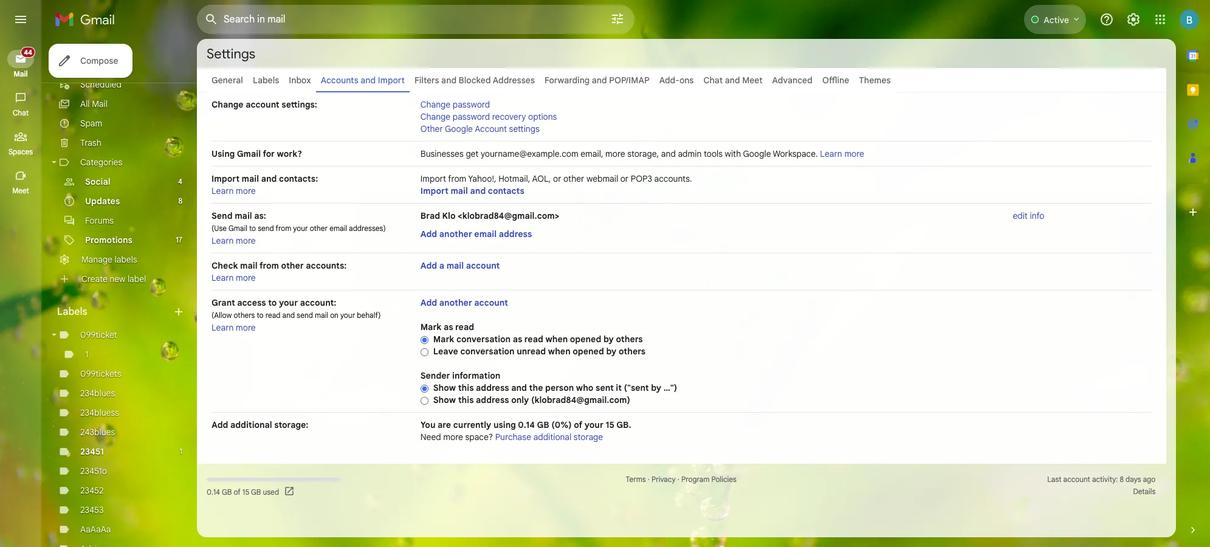 Task type: locate. For each thing, give the bounding box(es) containing it.
0 vertical spatial opened
[[570, 334, 602, 345]]

email
[[330, 224, 347, 233], [475, 229, 497, 240]]

another
[[440, 229, 472, 240], [440, 297, 472, 308]]

when up leave conversation unread when opened by others
[[546, 334, 568, 345]]

and down yahoo!,
[[470, 186, 486, 196]]

0 horizontal spatial mail
[[14, 69, 28, 78]]

learn more link right 'workspace.'
[[821, 148, 865, 159]]

change password recovery options link
[[421, 111, 557, 122]]

0 vertical spatial this
[[458, 383, 474, 394]]

tools
[[704, 148, 723, 159]]

read down access
[[266, 311, 281, 320]]

1 show from the top
[[434, 383, 456, 394]]

add for add a mail account
[[421, 260, 437, 271]]

0 horizontal spatial labels
[[57, 306, 87, 318]]

learn more link down check
[[212, 272, 256, 283]]

add a mail account
[[421, 260, 500, 271]]

to right access
[[268, 297, 277, 308]]

brad
[[421, 210, 440, 221]]

1 vertical spatial chat
[[13, 108, 29, 117]]

show right show this address only (klobrad84@gmail.com) radio
[[434, 395, 456, 406]]

read
[[266, 311, 281, 320], [456, 322, 474, 333], [525, 334, 544, 345]]

show for show this address only (klobrad84@gmail.com)
[[434, 395, 456, 406]]

admin
[[678, 148, 702, 159]]

1 vertical spatial this
[[458, 395, 474, 406]]

tab list
[[1177, 39, 1211, 504]]

1 vertical spatial meet
[[12, 186, 29, 195]]

1 horizontal spatial 0.14
[[518, 420, 535, 431]]

to down as:
[[249, 224, 256, 233]]

0 horizontal spatial or
[[554, 173, 562, 184]]

2 vertical spatial address
[[476, 395, 509, 406]]

meet
[[743, 75, 763, 86], [12, 186, 29, 195]]

2 horizontal spatial to
[[268, 297, 277, 308]]

15
[[606, 420, 615, 431], [243, 487, 249, 497]]

account down labels link
[[246, 99, 280, 110]]

0 horizontal spatial chat
[[13, 108, 29, 117]]

1 horizontal spatial ·
[[678, 475, 680, 484]]

2 vertical spatial other
[[281, 260, 304, 271]]

1 horizontal spatial chat
[[704, 75, 723, 86]]

learn more link down (allow
[[212, 322, 256, 333]]

0 vertical spatial from
[[448, 173, 467, 184]]

2 another from the top
[[440, 297, 472, 308]]

and right ons
[[725, 75, 741, 86]]

mark as read
[[421, 322, 474, 333]]

send inside the grant access to your account: (allow others to read and send mail on your behalf) learn more
[[297, 311, 313, 320]]

0 horizontal spatial 0.14
[[207, 487, 220, 497]]

others inside the grant access to your account: (allow others to read and send mail on your behalf) learn more
[[234, 311, 255, 320]]

1 vertical spatial google
[[744, 148, 772, 159]]

import left filters
[[378, 75, 405, 86]]

1 vertical spatial mark
[[434, 334, 455, 345]]

1 horizontal spatial read
[[456, 322, 474, 333]]

· right terms
[[648, 475, 650, 484]]

1 · from the left
[[648, 475, 650, 484]]

additional left 'storage:' at bottom
[[230, 420, 272, 431]]

0 vertical spatial mark
[[421, 322, 442, 333]]

0 horizontal spatial to
[[249, 224, 256, 233]]

8 inside last account activity: 8 days ago details
[[1121, 475, 1125, 484]]

chat inside heading
[[13, 108, 29, 117]]

1 horizontal spatial 15
[[606, 420, 615, 431]]

account down the add another email address
[[466, 260, 500, 271]]

0 horizontal spatial gb
[[222, 487, 232, 497]]

import down businesses
[[421, 173, 446, 184]]

read down "add another account" link
[[456, 322, 474, 333]]

0 vertical spatial mail
[[14, 69, 28, 78]]

conversation for unread
[[461, 346, 515, 357]]

learn more link
[[821, 148, 865, 159], [212, 186, 256, 196], [212, 235, 256, 246], [212, 272, 256, 283], [212, 322, 256, 333]]

0 vertical spatial other
[[564, 173, 585, 184]]

as up leave
[[444, 322, 453, 333]]

other left webmail at the top of the page
[[564, 173, 585, 184]]

from up access
[[260, 260, 279, 271]]

0 vertical spatial meet
[[743, 75, 763, 86]]

8 left days
[[1121, 475, 1125, 484]]

mail left on in the left bottom of the page
[[315, 311, 329, 320]]

space?
[[466, 432, 493, 443]]

advanced search options image
[[606, 7, 630, 31]]

last account activity: 8 days ago details
[[1048, 475, 1156, 496]]

another up mark as read
[[440, 297, 472, 308]]

to inside send mail as: (use gmail to send from your other email addresses) learn more
[[249, 224, 256, 233]]

blocked
[[459, 75, 491, 86]]

1 vertical spatial from
[[276, 224, 291, 233]]

0 horizontal spatial send
[[258, 224, 274, 233]]

send
[[258, 224, 274, 233], [297, 311, 313, 320]]

or left pop3
[[621, 173, 629, 184]]

spam
[[80, 118, 102, 129]]

this
[[458, 383, 474, 394], [458, 395, 474, 406]]

another down klo
[[440, 229, 472, 240]]

0 horizontal spatial read
[[266, 311, 281, 320]]

17
[[176, 235, 182, 245]]

0.14 left used
[[207, 487, 220, 497]]

1 vertical spatial to
[[268, 297, 277, 308]]

15 left gb.
[[606, 420, 615, 431]]

8 down 4
[[178, 196, 182, 206]]

other
[[564, 173, 585, 184], [310, 224, 328, 233], [281, 260, 304, 271]]

meet heading
[[0, 186, 41, 196]]

accounts.
[[655, 173, 693, 184]]

storage:
[[274, 420, 309, 431]]

2 vertical spatial from
[[260, 260, 279, 271]]

themes
[[860, 75, 891, 86]]

mail right check
[[240, 260, 258, 271]]

0 vertical spatial 15
[[606, 420, 615, 431]]

learn right 'workspace.'
[[821, 148, 843, 159]]

0 vertical spatial password
[[453, 99, 490, 110]]

send down account:
[[297, 311, 313, 320]]

1 horizontal spatial of
[[574, 420, 583, 431]]

mail inside import mail and contacts: learn more
[[242, 173, 259, 184]]

23452
[[80, 485, 104, 496]]

1
[[85, 349, 88, 360], [180, 447, 182, 456]]

0 horizontal spatial other
[[281, 260, 304, 271]]

import down using
[[212, 173, 240, 184]]

change for change account settings:
[[212, 99, 244, 110]]

mail inside send mail as: (use gmail to send from your other email addresses) learn more
[[235, 210, 252, 221]]

0 horizontal spatial 8
[[178, 196, 182, 206]]

and down check mail from other accounts: learn more
[[283, 311, 295, 320]]

23453
[[80, 505, 104, 516]]

more inside send mail as: (use gmail to send from your other email addresses) learn more
[[236, 235, 256, 246]]

from inside import from yahoo!, hotmail, aol, or other webmail or pop3 accounts. import mail and contacts
[[448, 173, 467, 184]]

from up check mail from other accounts: learn more
[[276, 224, 291, 233]]

only
[[512, 395, 529, 406]]

opened up the who
[[573, 346, 604, 357]]

learn down (allow
[[212, 322, 234, 333]]

learn down check
[[212, 272, 234, 283]]

opened up leave conversation unread when opened by others
[[570, 334, 602, 345]]

categories link
[[80, 157, 122, 168]]

1 horizontal spatial 8
[[1121, 475, 1125, 484]]

2 password from the top
[[453, 111, 490, 122]]

grant access to your account: (allow others to read and send mail on your behalf) learn more
[[212, 297, 381, 333]]

using
[[494, 420, 516, 431]]

add for add another email address
[[421, 229, 437, 240]]

1 vertical spatial address
[[476, 383, 509, 394]]

filters
[[415, 75, 439, 86]]

learn more link up send
[[212, 186, 256, 196]]

spaces heading
[[0, 147, 41, 157]]

chat
[[704, 75, 723, 86], [13, 108, 29, 117]]

gmail left for
[[237, 148, 261, 159]]

1 vertical spatial show
[[434, 395, 456, 406]]

1 password from the top
[[453, 99, 490, 110]]

mark up leave
[[434, 334, 455, 345]]

add a mail account link
[[421, 260, 500, 271]]

1 vertical spatial conversation
[[461, 346, 515, 357]]

23451 link
[[80, 446, 104, 457]]

0 vertical spatial another
[[440, 229, 472, 240]]

other up accounts:
[[310, 224, 328, 233]]

password up the other google account settings link
[[453, 111, 490, 122]]

more down check
[[236, 272, 256, 283]]

1 horizontal spatial to
[[257, 311, 264, 320]]

0 horizontal spatial email
[[330, 224, 347, 233]]

0 vertical spatial to
[[249, 224, 256, 233]]

meet down spaces heading
[[12, 186, 29, 195]]

mail down 44 link
[[14, 69, 28, 78]]

labels up change account settings:
[[253, 75, 279, 86]]

send down as:
[[258, 224, 274, 233]]

234blues link
[[80, 388, 115, 399]]

and down for
[[261, 173, 277, 184]]

gb inside you are currently using 0.14 gb (0%) of your 15 gb. need more space? purchase additional storage
[[537, 420, 550, 431]]

0 vertical spatial gmail
[[237, 148, 261, 159]]

mail inside import from yahoo!, hotmail, aol, or other webmail or pop3 accounts. import mail and contacts
[[451, 186, 468, 196]]

opened
[[570, 334, 602, 345], [573, 346, 604, 357]]

0 horizontal spatial 1
[[85, 349, 88, 360]]

1 horizontal spatial mail
[[92, 99, 108, 109]]

· right privacy
[[678, 475, 680, 484]]

1 another from the top
[[440, 229, 472, 240]]

read inside the grant access to your account: (allow others to read and send mail on your behalf) learn more
[[266, 311, 281, 320]]

0 vertical spatial others
[[234, 311, 255, 320]]

as:
[[254, 210, 266, 221]]

program
[[682, 475, 710, 484]]

learn more link for businesses get yourname@example.com email, more storage, and admin tools with google workspace. learn more
[[821, 148, 865, 159]]

using gmail for work?
[[212, 148, 302, 159]]

0 vertical spatial of
[[574, 420, 583, 431]]

2 horizontal spatial read
[[525, 334, 544, 345]]

from up import mail and contacts link
[[448, 173, 467, 184]]

mail right a
[[447, 260, 464, 271]]

0 vertical spatial 8
[[178, 196, 182, 206]]

and up only
[[512, 383, 527, 394]]

your up accounts:
[[293, 224, 308, 233]]

0 vertical spatial 1
[[85, 349, 88, 360]]

from
[[448, 173, 467, 184], [276, 224, 291, 233], [260, 260, 279, 271]]

2 this from the top
[[458, 395, 474, 406]]

1 vertical spatial 8
[[1121, 475, 1125, 484]]

to down access
[[257, 311, 264, 320]]

1 vertical spatial gmail
[[229, 224, 247, 233]]

more down are
[[444, 432, 463, 443]]

details
[[1134, 487, 1156, 496]]

create new label link
[[82, 274, 146, 285]]

address for and
[[476, 383, 509, 394]]

import up brad
[[421, 186, 449, 196]]

unread
[[517, 346, 546, 357]]

google down the change password link
[[445, 123, 473, 134]]

1 horizontal spatial other
[[310, 224, 328, 233]]

of up storage
[[574, 420, 583, 431]]

more inside the grant access to your account: (allow others to read and send mail on your behalf) learn more
[[236, 322, 256, 333]]

mail heading
[[0, 69, 41, 79]]

for
[[263, 148, 275, 159]]

0 vertical spatial 0.14
[[518, 420, 535, 431]]

mark up mark conversation as read when opened by others option
[[421, 322, 442, 333]]

0 vertical spatial send
[[258, 224, 274, 233]]

send mail as: (use gmail to send from your other email addresses) learn more
[[212, 210, 386, 246]]

more up as:
[[236, 186, 256, 196]]

0 vertical spatial additional
[[230, 420, 272, 431]]

1 vertical spatial send
[[297, 311, 313, 320]]

gb
[[537, 420, 550, 431], [222, 487, 232, 497], [251, 487, 261, 497]]

labels up 099ticket link at bottom
[[57, 306, 87, 318]]

forums
[[85, 215, 114, 226]]

more down access
[[236, 322, 256, 333]]

gb.
[[617, 420, 632, 431]]

when
[[546, 334, 568, 345], [549, 346, 571, 357]]

conversation
[[457, 334, 511, 345], [461, 346, 515, 357]]

1 vertical spatial read
[[456, 322, 474, 333]]

account right last
[[1064, 475, 1091, 484]]

learn up send
[[212, 186, 234, 196]]

1 horizontal spatial as
[[513, 334, 523, 345]]

as up unread
[[513, 334, 523, 345]]

2 vertical spatial others
[[619, 346, 646, 357]]

2 show from the top
[[434, 395, 456, 406]]

your
[[293, 224, 308, 233], [279, 297, 298, 308], [341, 311, 355, 320], [585, 420, 604, 431]]

change password change password recovery options other google account settings
[[421, 99, 557, 134]]

footer
[[197, 474, 1167, 498]]

account:
[[300, 297, 337, 308]]

labels
[[253, 75, 279, 86], [57, 306, 87, 318]]

or right the aol,
[[554, 173, 562, 184]]

1 vertical spatial as
[[513, 334, 523, 345]]

other inside import from yahoo!, hotmail, aol, or other webmail or pop3 accounts. import mail and contacts
[[564, 173, 585, 184]]

2 vertical spatial to
[[257, 311, 264, 320]]

1 horizontal spatial labels
[[253, 75, 279, 86]]

storage
[[574, 432, 603, 443]]

and right filters
[[442, 75, 457, 86]]

email down brad klo <klobrad84@gmail.com>
[[475, 229, 497, 240]]

who
[[576, 383, 594, 394]]

0 vertical spatial labels
[[253, 75, 279, 86]]

contacts:
[[279, 173, 318, 184]]

show down sender
[[434, 383, 456, 394]]

it
[[616, 383, 622, 394]]

additional down (0%)
[[534, 432, 572, 443]]

1 vertical spatial additional
[[534, 432, 572, 443]]

1 horizontal spatial additional
[[534, 432, 572, 443]]

1 horizontal spatial meet
[[743, 75, 763, 86]]

23452 link
[[80, 485, 104, 496]]

of left used
[[234, 487, 241, 497]]

(0%)
[[552, 420, 572, 431]]

chat right ons
[[704, 75, 723, 86]]

0 vertical spatial by
[[604, 334, 614, 345]]

mail down using gmail for work?
[[242, 173, 259, 184]]

(klobrad84@gmail.com)
[[532, 395, 631, 406]]

0.14 up purchase
[[518, 420, 535, 431]]

23453 link
[[80, 505, 104, 516]]

1 this from the top
[[458, 383, 474, 394]]

other left accounts:
[[281, 260, 304, 271]]

add for add additional storage:
[[212, 420, 228, 431]]

this for show this address only (klobrad84@gmail.com)
[[458, 395, 474, 406]]

address down information
[[476, 383, 509, 394]]

0 vertical spatial chat
[[704, 75, 723, 86]]

info
[[1031, 210, 1045, 221]]

more down as:
[[236, 235, 256, 246]]

1 vertical spatial another
[[440, 297, 472, 308]]

when down mark conversation as read when opened by others
[[549, 346, 571, 357]]

workspace.
[[773, 148, 818, 159]]

0 vertical spatial conversation
[[457, 334, 511, 345]]

learn inside check mail from other accounts: learn more
[[212, 272, 234, 283]]

2 horizontal spatial other
[[564, 173, 585, 184]]

google
[[445, 123, 473, 134], [744, 148, 772, 159]]

0 vertical spatial read
[[266, 311, 281, 320]]

Mark conversation as read when opened by others radio
[[421, 336, 429, 345]]

search in mail image
[[201, 9, 223, 30]]

0 horizontal spatial of
[[234, 487, 241, 497]]

compose button
[[49, 44, 133, 78]]

1 or from the left
[[554, 173, 562, 184]]

1 vertical spatial labels
[[57, 306, 87, 318]]

mail left as:
[[235, 210, 252, 221]]

1 horizontal spatial send
[[297, 311, 313, 320]]

meet left advanced "link"
[[743, 75, 763, 86]]

address left only
[[476, 395, 509, 406]]

recovery
[[492, 111, 526, 122]]

mail up klo
[[451, 186, 468, 196]]

google right with
[[744, 148, 772, 159]]

your up storage
[[585, 420, 604, 431]]

forwarding and pop/imap
[[545, 75, 650, 86]]

as
[[444, 322, 453, 333], [513, 334, 523, 345]]

address down <klobrad84@gmail.com>
[[499, 229, 532, 240]]

or
[[554, 173, 562, 184], [621, 173, 629, 184]]

gmail inside send mail as: (use gmail to send from your other email addresses) learn more
[[229, 224, 247, 233]]

email left the "addresses)"
[[330, 224, 347, 233]]

1 vertical spatial 1
[[180, 447, 182, 456]]

0 horizontal spatial ·
[[648, 475, 650, 484]]

0 vertical spatial google
[[445, 123, 473, 134]]

show this address only (klobrad84@gmail.com)
[[434, 395, 631, 406]]

0 horizontal spatial google
[[445, 123, 473, 134]]

inbox link
[[289, 75, 311, 86]]

show
[[434, 383, 456, 394], [434, 395, 456, 406]]

of
[[574, 420, 583, 431], [234, 487, 241, 497]]

offline link
[[823, 75, 850, 86]]

other inside send mail as: (use gmail to send from your other email addresses) learn more
[[310, 224, 328, 233]]

15 left used
[[243, 487, 249, 497]]

2 horizontal spatial gb
[[537, 420, 550, 431]]

chat down 'mail' heading
[[13, 108, 29, 117]]

and inside the grant access to your account: (allow others to read and send mail on your behalf) learn more
[[283, 311, 295, 320]]

gmail right (use at left
[[229, 224, 247, 233]]

password up change password recovery options link
[[453, 99, 490, 110]]

mail inside the grant access to your account: (allow others to read and send mail on your behalf) learn more
[[315, 311, 329, 320]]

addresses)
[[349, 224, 386, 233]]

1 horizontal spatial google
[[744, 148, 772, 159]]

2 vertical spatial read
[[525, 334, 544, 345]]

0 horizontal spatial 15
[[243, 487, 249, 497]]

1 vertical spatial of
[[234, 487, 241, 497]]

add-
[[660, 75, 680, 86]]

account
[[475, 123, 507, 134]]

learn down (use at left
[[212, 235, 234, 246]]

work?
[[277, 148, 302, 159]]

navigation
[[0, 39, 43, 547]]

and left "admin"
[[662, 148, 676, 159]]

chat and meet
[[704, 75, 763, 86]]

from inside send mail as: (use gmail to send from your other email addresses) learn more
[[276, 224, 291, 233]]

updates link
[[85, 196, 120, 207]]

manage labels link
[[82, 254, 137, 265]]

0 horizontal spatial meet
[[12, 186, 29, 195]]

0 horizontal spatial as
[[444, 322, 453, 333]]

1 horizontal spatial or
[[621, 173, 629, 184]]

mail right all
[[92, 99, 108, 109]]

·
[[648, 475, 650, 484], [678, 475, 680, 484]]

terms link
[[626, 475, 646, 484]]

0 vertical spatial show
[[434, 383, 456, 394]]

mark conversation as read when opened by others
[[434, 334, 643, 345]]

google inside change password change password recovery options other google account settings
[[445, 123, 473, 134]]

read up unread
[[525, 334, 544, 345]]

all
[[80, 99, 90, 109]]



Task type: vqa. For each thing, say whether or not it's contained in the screenshot.


Task type: describe. For each thing, give the bounding box(es) containing it.
filters and blocked addresses
[[415, 75, 535, 86]]

chat heading
[[0, 108, 41, 118]]

Search in mail text field
[[224, 13, 577, 26]]

details link
[[1134, 487, 1156, 496]]

this for show this address and the person who sent it ("sent by …")
[[458, 383, 474, 394]]

and inside import mail and contacts: learn more
[[261, 173, 277, 184]]

mark for mark conversation as read when opened by others
[[434, 334, 455, 345]]

from inside check mail from other accounts: learn more
[[260, 260, 279, 271]]

on
[[330, 311, 339, 320]]

social link
[[85, 176, 110, 187]]

show for show this address and the person who sent it ("sent by …")
[[434, 383, 456, 394]]

15 inside you are currently using 0.14 gb (0%) of your 15 gb. need more space? purchase additional storage
[[606, 420, 615, 431]]

show this address and the person who sent it ("sent by …")
[[434, 383, 678, 394]]

labels
[[115, 254, 137, 265]]

change for change password change password recovery options other google account settings
[[421, 99, 451, 110]]

privacy
[[652, 475, 676, 484]]

Show this address only (klobrad84@gmail.com) radio
[[421, 396, 429, 406]]

1 vertical spatial when
[[549, 346, 571, 357]]

promotions
[[85, 235, 133, 246]]

099tickets
[[80, 369, 121, 380]]

0 vertical spatial when
[[546, 334, 568, 345]]

create new label
[[82, 274, 146, 285]]

add for add another account
[[421, 297, 437, 308]]

brad klo <klobrad84@gmail.com>
[[421, 210, 560, 221]]

labels link
[[253, 75, 279, 86]]

import mail and contacts link
[[421, 186, 525, 196]]

accounts
[[321, 75, 359, 86]]

add-ons link
[[660, 75, 694, 86]]

gmail image
[[55, 7, 121, 32]]

and left pop/imap
[[592, 75, 607, 86]]

others for by
[[619, 346, 646, 357]]

with
[[725, 148, 742, 159]]

your left account:
[[279, 297, 298, 308]]

change password link
[[421, 99, 490, 110]]

you are currently using 0.14 gb (0%) of your 15 gb. need more space? purchase additional storage
[[421, 420, 632, 443]]

mail inside heading
[[14, 69, 28, 78]]

email inside send mail as: (use gmail to send from your other email addresses) learn more
[[330, 224, 347, 233]]

1 horizontal spatial gb
[[251, 487, 261, 497]]

navigation containing mail
[[0, 39, 43, 547]]

44 link
[[7, 47, 35, 68]]

Search in mail search field
[[197, 5, 635, 34]]

edit
[[1014, 210, 1028, 221]]

add another email address link
[[421, 229, 532, 240]]

add-ons
[[660, 75, 694, 86]]

chat for chat and meet
[[704, 75, 723, 86]]

trash link
[[80, 137, 101, 148]]

businesses
[[421, 148, 464, 159]]

trash
[[80, 137, 101, 148]]

ons
[[680, 75, 694, 86]]

mark for mark as read
[[421, 322, 442, 333]]

import mail and contacts: learn more
[[212, 173, 318, 196]]

businesses get yourname@example.com email, more storage, and admin tools with google workspace. learn more
[[421, 148, 865, 159]]

import inside import mail and contacts: learn more
[[212, 173, 240, 184]]

chat for chat
[[13, 108, 29, 117]]

23451o
[[80, 466, 107, 477]]

privacy link
[[652, 475, 676, 484]]

learn inside send mail as: (use gmail to send from your other email addresses) learn more
[[212, 235, 234, 246]]

promotions link
[[85, 235, 133, 246]]

learn inside the grant access to your account: (allow others to read and send mail on your behalf) learn more
[[212, 322, 234, 333]]

scheduled
[[80, 79, 122, 90]]

learn more link for check mail from other accounts: learn more
[[212, 272, 256, 283]]

account down add a mail account
[[475, 297, 508, 308]]

2 · from the left
[[678, 475, 680, 484]]

0 vertical spatial address
[[499, 229, 532, 240]]

…")
[[664, 383, 678, 394]]

Show this address and the person who sent it ("sent by …") radio
[[421, 384, 429, 393]]

categories
[[80, 157, 122, 168]]

your right on in the left bottom of the page
[[341, 311, 355, 320]]

send
[[212, 210, 233, 221]]

filters and blocked addresses link
[[415, 75, 535, 86]]

general
[[212, 75, 243, 86]]

more right 'workspace.'
[[845, 148, 865, 159]]

hotmail,
[[499, 173, 531, 184]]

settings
[[207, 45, 256, 62]]

(allow
[[212, 311, 232, 320]]

23451
[[80, 446, 104, 457]]

learn more link down (use at left
[[212, 235, 256, 246]]

general link
[[212, 75, 243, 86]]

change account settings:
[[212, 99, 317, 110]]

address for only
[[476, 395, 509, 406]]

labels heading
[[57, 306, 173, 318]]

aaaaaa
[[80, 524, 111, 535]]

compose
[[80, 55, 118, 66]]

1 vertical spatial opened
[[573, 346, 604, 357]]

("sent
[[624, 383, 649, 394]]

Leave conversation unread when opened by others radio
[[421, 348, 429, 357]]

another for email
[[440, 229, 472, 240]]

person
[[546, 383, 574, 394]]

forwarding and pop/imap link
[[545, 75, 650, 86]]

aol,
[[532, 173, 551, 184]]

accounts:
[[306, 260, 347, 271]]

add another account
[[421, 297, 508, 308]]

currently
[[454, 420, 492, 431]]

2 or from the left
[[621, 173, 629, 184]]

more right email,
[[606, 148, 626, 159]]

last
[[1048, 475, 1062, 484]]

099tickets link
[[80, 369, 121, 380]]

44
[[24, 48, 32, 57]]

accounts and import
[[321, 75, 405, 86]]

support image
[[1100, 12, 1115, 27]]

main menu image
[[13, 12, 28, 27]]

learn inside import mail and contacts: learn more
[[212, 186, 234, 196]]

addresses
[[493, 75, 535, 86]]

other inside check mail from other accounts: learn more
[[281, 260, 304, 271]]

forwarding
[[545, 75, 590, 86]]

storage,
[[628, 148, 659, 159]]

scheduled link
[[80, 79, 122, 90]]

using
[[212, 148, 235, 159]]

leave
[[434, 346, 458, 357]]

purchase additional storage link
[[496, 432, 603, 443]]

0.14 gb of 15 gb used
[[207, 487, 279, 497]]

terms
[[626, 475, 646, 484]]

check mail from other accounts: learn more
[[212, 260, 347, 283]]

your inside send mail as: (use gmail to send from your other email addresses) learn more
[[293, 224, 308, 233]]

learn more link for import mail and contacts: learn more
[[212, 186, 256, 196]]

0 horizontal spatial additional
[[230, 420, 272, 431]]

add another email address
[[421, 229, 532, 240]]

pop3
[[631, 173, 653, 184]]

updates
[[85, 196, 120, 207]]

another for account
[[440, 297, 472, 308]]

new
[[110, 274, 126, 285]]

of inside you are currently using 0.14 gb (0%) of your 15 gb. need more space? purchase additional storage
[[574, 420, 583, 431]]

add additional storage:
[[212, 420, 309, 431]]

create
[[82, 274, 108, 285]]

15 inside footer
[[243, 487, 249, 497]]

1 horizontal spatial 1
[[180, 447, 182, 456]]

more inside check mail from other accounts: learn more
[[236, 272, 256, 283]]

and inside import from yahoo!, hotmail, aol, or other webmail or pop3 accounts. import mail and contacts
[[470, 186, 486, 196]]

account inside last account activity: 8 days ago details
[[1064, 475, 1091, 484]]

other google account settings link
[[421, 123, 540, 134]]

forums link
[[85, 215, 114, 226]]

more inside you are currently using 0.14 gb (0%) of your 15 gb. need more space? purchase additional storage
[[444, 432, 463, 443]]

2 vertical spatial by
[[652, 383, 662, 394]]

more inside import mail and contacts: learn more
[[236, 186, 256, 196]]

send inside send mail as: (use gmail to send from your other email addresses) learn more
[[258, 224, 274, 233]]

follow link to manage storage image
[[284, 486, 296, 498]]

grant
[[212, 297, 235, 308]]

mail inside check mail from other accounts: learn more
[[240, 260, 258, 271]]

meet inside heading
[[12, 186, 29, 195]]

0.14 inside you are currently using 0.14 gb (0%) of your 15 gb. need more space? purchase additional storage
[[518, 420, 535, 431]]

1 vertical spatial by
[[607, 346, 617, 357]]

settings image
[[1127, 12, 1142, 27]]

a
[[440, 260, 445, 271]]

and right accounts
[[361, 75, 376, 86]]

labels for labels heading at the left of the page
[[57, 306, 87, 318]]

labels for labels link
[[253, 75, 279, 86]]

additional inside you are currently using 0.14 gb (0%) of your 15 gb. need more space? purchase additional storage
[[534, 432, 572, 443]]

099ticket
[[80, 330, 117, 341]]

conversation for as
[[457, 334, 511, 345]]

program policies link
[[682, 475, 737, 484]]

234blues
[[80, 388, 115, 399]]

others for (allow
[[234, 311, 255, 320]]

footer containing terms
[[197, 474, 1167, 498]]

1 horizontal spatial email
[[475, 229, 497, 240]]

1 vertical spatial 0.14
[[207, 487, 220, 497]]

1 vertical spatial others
[[616, 334, 643, 345]]

accounts and import link
[[321, 75, 405, 86]]

your inside you are currently using 0.14 gb (0%) of your 15 gb. need more space? purchase additional storage
[[585, 420, 604, 431]]



